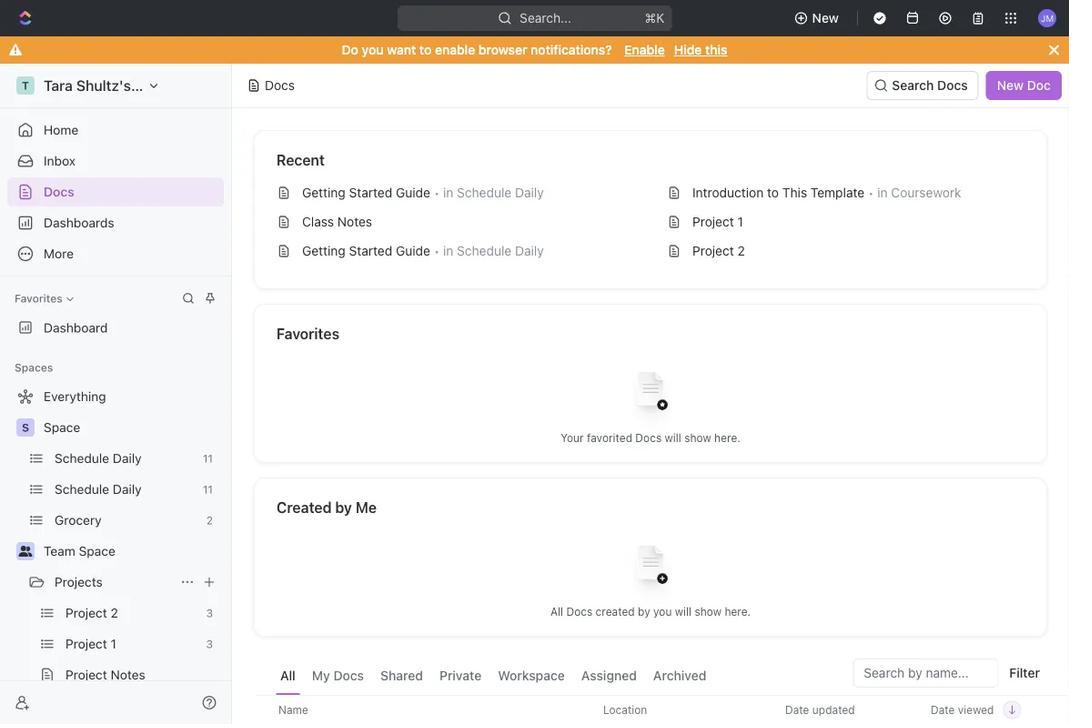 Task type: vqa. For each thing, say whether or not it's contained in the screenshot.


Task type: describe. For each thing, give the bounding box(es) containing it.
do
[[342, 42, 359, 57]]

project 1 inside tree
[[66, 637, 116, 652]]

0 vertical spatial project 2
[[693, 244, 745, 259]]

0 vertical spatial by
[[335, 499, 352, 517]]

coursework
[[892, 185, 962, 200]]

0 vertical spatial will
[[665, 432, 682, 445]]

space link
[[44, 413, 220, 442]]

all button
[[276, 659, 300, 696]]

private
[[440, 669, 482, 684]]

0 vertical spatial 2
[[738, 244, 745, 259]]

2 schedule daily from the top
[[55, 482, 142, 497]]

filter
[[1010, 666, 1041, 681]]

all docs created by you will show here.
[[551, 606, 751, 619]]

3 for project 2
[[206, 607, 213, 620]]

shared button
[[376, 659, 428, 696]]

tara shultz's workspace, , element
[[16, 76, 35, 95]]

more
[[44, 246, 74, 261]]

everything link
[[7, 382, 220, 411]]

notifications?
[[531, 42, 612, 57]]

project notes
[[66, 668, 145, 683]]

tara shultz's workspace
[[44, 77, 210, 94]]

archived button
[[649, 659, 711, 696]]

favorited
[[587, 432, 633, 445]]

0 horizontal spatial you
[[362, 42, 384, 57]]

browser
[[479, 42, 528, 57]]

introduction
[[693, 185, 764, 200]]

1 horizontal spatial to
[[768, 185, 779, 200]]

workspace inside button
[[498, 669, 565, 684]]

enable
[[625, 42, 665, 57]]

1 schedule daily link from the top
[[55, 444, 196, 473]]

do you want to enable browser notifications? enable hide this
[[342, 42, 728, 57]]

more button
[[7, 239, 224, 269]]

new doc
[[998, 78, 1051, 93]]

date viewed button
[[920, 696, 1022, 725]]

dashboard link
[[7, 313, 224, 342]]

docs inside search docs button
[[938, 78, 968, 93]]

0 vertical spatial space
[[44, 420, 80, 435]]

shultz's
[[76, 77, 131, 94]]

date updated
[[786, 704, 855, 717]]

spaces
[[15, 361, 53, 374]]

this
[[783, 185, 808, 200]]

1 vertical spatial show
[[695, 606, 722, 619]]

2 started from the top
[[349, 244, 393, 259]]

jm
[[1041, 13, 1054, 23]]

home
[[44, 122, 79, 137]]

hide
[[674, 42, 702, 57]]

search docs
[[892, 78, 968, 93]]

0 vertical spatial project 1
[[693, 214, 744, 229]]

class
[[302, 214, 334, 229]]

no favorited docs image
[[614, 358, 687, 431]]

archived
[[654, 669, 707, 684]]

t
[[22, 79, 29, 92]]

tab list containing all
[[276, 659, 711, 696]]

1 horizontal spatial by
[[638, 606, 651, 619]]

docs left created
[[567, 606, 593, 619]]

docs up recent
[[265, 78, 295, 93]]

2 schedule daily link from the top
[[55, 475, 196, 504]]

projects link
[[55, 568, 173, 597]]

⌘k
[[645, 10, 665, 25]]

in up class notes link
[[443, 185, 454, 200]]

schedule up class notes link
[[457, 185, 512, 200]]

my docs button
[[308, 659, 369, 696]]

Search by name... text field
[[864, 660, 1006, 687]]

team
[[44, 544, 75, 559]]

viewed
[[958, 704, 995, 717]]

your favorited docs will show here.
[[561, 432, 741, 445]]

project 2 link inside tree
[[66, 599, 199, 628]]

schedule down class notes link
[[457, 244, 512, 259]]

1 schedule daily from the top
[[55, 451, 142, 466]]

1 vertical spatial will
[[675, 606, 692, 619]]

grocery link
[[55, 506, 199, 535]]

new for new doc
[[998, 78, 1024, 93]]

2 guide from the top
[[396, 244, 431, 259]]

2 getting from the top
[[302, 244, 346, 259]]

dashboard
[[44, 320, 108, 335]]

sidebar navigation
[[0, 64, 236, 725]]

team space link
[[44, 537, 220, 566]]

daily up grocery link
[[113, 482, 142, 497]]

notes for class notes
[[338, 214, 372, 229]]

docs inside docs link
[[44, 184, 74, 199]]

home link
[[7, 116, 224, 145]]

dashboards link
[[7, 208, 224, 238]]

updated
[[813, 704, 855, 717]]

1 vertical spatial you
[[654, 606, 672, 619]]

date updated button
[[775, 696, 866, 725]]

1 vertical spatial project 1 link
[[66, 630, 199, 659]]

workspace button
[[494, 659, 570, 696]]

• down class notes link
[[434, 244, 440, 258]]

search
[[892, 78, 934, 93]]

daily down class notes link
[[515, 244, 544, 259]]

class notes link
[[269, 208, 642, 237]]

shared
[[381, 669, 423, 684]]

2 11 from the top
[[203, 483, 213, 496]]

project notes link
[[66, 661, 220, 690]]

tree inside sidebar navigation
[[7, 382, 224, 725]]

this
[[706, 42, 728, 57]]

1 vertical spatial here.
[[725, 606, 751, 619]]



Task type: locate. For each thing, give the bounding box(es) containing it.
1 horizontal spatial you
[[654, 606, 672, 619]]

1 vertical spatial guide
[[396, 244, 431, 259]]

0 horizontal spatial by
[[335, 499, 352, 517]]

all left created
[[551, 606, 564, 619]]

docs link
[[7, 178, 224, 207]]

0 horizontal spatial all
[[280, 669, 296, 684]]

projects
[[55, 575, 103, 590]]

docs right search
[[938, 78, 968, 93]]

workspace inside sidebar navigation
[[135, 77, 210, 94]]

1 vertical spatial 1
[[111, 637, 116, 652]]

workspace right the shultz's
[[135, 77, 210, 94]]

getting
[[302, 185, 346, 200], [302, 244, 346, 259]]

1 vertical spatial getting started guide • in schedule daily
[[302, 244, 544, 259]]

3 for project 1
[[206, 638, 213, 651]]

0 horizontal spatial date
[[786, 704, 810, 717]]

by right created
[[638, 606, 651, 619]]

0 vertical spatial here.
[[715, 432, 741, 445]]

schedule daily link down space link at the left bottom of the page
[[55, 444, 196, 473]]

•
[[434, 186, 440, 200], [869, 186, 874, 200], [434, 244, 440, 258]]

0 horizontal spatial to
[[420, 42, 432, 57]]

2 vertical spatial 2
[[111, 606, 118, 621]]

filter button
[[1003, 659, 1048, 688]]

0 vertical spatial you
[[362, 42, 384, 57]]

project 2 inside tree
[[66, 606, 118, 621]]

tree
[[7, 382, 224, 725]]

schedule daily link
[[55, 444, 196, 473], [55, 475, 196, 504]]

project 1 up project notes
[[66, 637, 116, 652]]

project 2 link down template
[[660, 237, 1032, 266]]

schedule daily up grocery
[[55, 482, 142, 497]]

0 horizontal spatial notes
[[111, 668, 145, 683]]

will
[[665, 432, 682, 445], [675, 606, 692, 619]]

enable
[[435, 42, 475, 57]]

0 horizontal spatial project 1
[[66, 637, 116, 652]]

0 vertical spatial started
[[349, 185, 393, 200]]

new doc button
[[987, 71, 1062, 100]]

schedule daily link up grocery link
[[55, 475, 196, 504]]

to
[[420, 42, 432, 57], [768, 185, 779, 200]]

• right template
[[869, 186, 874, 200]]

created
[[596, 606, 635, 619]]

project 2 link down projects link
[[66, 599, 199, 628]]

grocery
[[55, 513, 102, 528]]

class notes
[[302, 214, 372, 229]]

date
[[786, 704, 810, 717], [931, 704, 955, 717]]

0 vertical spatial guide
[[396, 185, 431, 200]]

me
[[356, 499, 377, 517]]

2 down projects link
[[111, 606, 118, 621]]

notes inside tree
[[111, 668, 145, 683]]

date for date updated
[[786, 704, 810, 717]]

started up class notes
[[349, 185, 393, 200]]

space up projects link
[[79, 544, 115, 559]]

name
[[279, 704, 308, 717]]

0 vertical spatial project 1 link
[[660, 208, 1032, 237]]

1 vertical spatial project 2
[[66, 606, 118, 621]]

0 horizontal spatial 1
[[111, 637, 116, 652]]

1 vertical spatial schedule daily link
[[55, 475, 196, 504]]

schedule daily
[[55, 451, 142, 466], [55, 482, 142, 497]]

notes
[[338, 214, 372, 229], [111, 668, 145, 683]]

1 horizontal spatial 2
[[206, 514, 213, 527]]

schedule up grocery
[[55, 482, 109, 497]]

0 vertical spatial 1
[[738, 214, 744, 229]]

1 vertical spatial 3
[[206, 638, 213, 651]]

new for new
[[813, 10, 839, 25]]

0 vertical spatial new
[[813, 10, 839, 25]]

show
[[685, 432, 712, 445], [695, 606, 722, 619]]

1 horizontal spatial 1
[[738, 214, 744, 229]]

tab list
[[276, 659, 711, 696]]

will down no created by me docs image at the right
[[675, 606, 692, 619]]

docs right my at the left bottom
[[334, 669, 364, 684]]

everything
[[44, 389, 106, 404]]

assigned button
[[577, 659, 642, 696]]

0 horizontal spatial new
[[813, 10, 839, 25]]

0 vertical spatial 11
[[203, 452, 213, 465]]

getting started guide • in schedule daily down class notes link
[[302, 244, 544, 259]]

docs right favorited
[[636, 432, 662, 445]]

project 2 down projects
[[66, 606, 118, 621]]

favorites button
[[7, 288, 81, 310]]

getting up class
[[302, 185, 346, 200]]

started
[[349, 185, 393, 200], [349, 244, 393, 259]]

0 vertical spatial getting started guide • in schedule daily
[[302, 185, 544, 200]]

date left updated
[[786, 704, 810, 717]]

1 vertical spatial project 2 link
[[66, 599, 199, 628]]

user group image
[[19, 546, 32, 557]]

1 vertical spatial started
[[349, 244, 393, 259]]

here.
[[715, 432, 741, 445], [725, 606, 751, 619]]

template
[[811, 185, 865, 200]]

0 vertical spatial 3
[[206, 607, 213, 620]]

new button
[[787, 4, 850, 33]]

1 down introduction
[[738, 214, 744, 229]]

search...
[[520, 10, 572, 25]]

docs down inbox
[[44, 184, 74, 199]]

0 horizontal spatial workspace
[[135, 77, 210, 94]]

tree containing everything
[[7, 382, 224, 725]]

• up class notes link
[[434, 186, 440, 200]]

0 vertical spatial show
[[685, 432, 712, 445]]

in down class notes link
[[443, 244, 454, 259]]

new inside button
[[813, 10, 839, 25]]

0 vertical spatial schedule daily
[[55, 451, 142, 466]]

1 up project notes
[[111, 637, 116, 652]]

project 1 link down template
[[660, 208, 1032, 237]]

guide up class notes link
[[396, 185, 431, 200]]

daily
[[515, 185, 544, 200], [515, 244, 544, 259], [113, 451, 142, 466], [113, 482, 142, 497]]

1 horizontal spatial project 2 link
[[660, 237, 1032, 266]]

new inside button
[[998, 78, 1024, 93]]

row
[[254, 696, 1070, 725]]

s
[[22, 422, 29, 434]]

to left this
[[768, 185, 779, 200]]

location
[[604, 704, 648, 717]]

doc
[[1028, 78, 1051, 93]]

assigned
[[582, 669, 637, 684]]

project
[[693, 214, 734, 229], [693, 244, 734, 259], [66, 606, 107, 621], [66, 637, 107, 652], [66, 668, 107, 683]]

all for all docs created by you will show here.
[[551, 606, 564, 619]]

3
[[206, 607, 213, 620], [206, 638, 213, 651]]

2 3 from the top
[[206, 638, 213, 651]]

2 getting started guide • in schedule daily from the top
[[302, 244, 544, 259]]

1 vertical spatial by
[[638, 606, 651, 619]]

0 horizontal spatial project 2 link
[[66, 599, 199, 628]]

1 horizontal spatial project 1 link
[[660, 208, 1032, 237]]

docs inside my docs button
[[334, 669, 364, 684]]

dashboards
[[44, 215, 114, 230]]

1 vertical spatial favorites
[[277, 325, 340, 343]]

to right want on the left top of page
[[420, 42, 432, 57]]

1 horizontal spatial notes
[[338, 214, 372, 229]]

schedule daily down space link at the left bottom of the page
[[55, 451, 142, 466]]

11
[[203, 452, 213, 465], [203, 483, 213, 496]]

date viewed
[[931, 704, 995, 717]]

0 horizontal spatial 2
[[111, 606, 118, 621]]

1 getting started guide • in schedule daily from the top
[[302, 185, 544, 200]]

created
[[277, 499, 332, 517]]

my docs
[[312, 669, 364, 684]]

0 vertical spatial schedule daily link
[[55, 444, 196, 473]]

1 vertical spatial workspace
[[498, 669, 565, 684]]

1 horizontal spatial project 1
[[693, 214, 744, 229]]

1 vertical spatial notes
[[111, 668, 145, 683]]

1 vertical spatial 11
[[203, 483, 213, 496]]

space down the everything
[[44, 420, 80, 435]]

project 2 down introduction
[[693, 244, 745, 259]]

filter button
[[1003, 659, 1048, 688]]

0 vertical spatial favorites
[[15, 292, 63, 305]]

by
[[335, 499, 352, 517], [638, 606, 651, 619]]

in left coursework
[[878, 185, 888, 200]]

1 horizontal spatial favorites
[[277, 325, 340, 343]]

started down class notes
[[349, 244, 393, 259]]

all inside all button
[[280, 669, 296, 684]]

2 down introduction
[[738, 244, 745, 259]]

favorites inside button
[[15, 292, 63, 305]]

1 vertical spatial project 1
[[66, 637, 116, 652]]

workspace
[[135, 77, 210, 94], [498, 669, 565, 684]]

by left me
[[335, 499, 352, 517]]

project 1 link
[[660, 208, 1032, 237], [66, 630, 199, 659]]

daily up class notes link
[[515, 185, 544, 200]]

getting started guide • in schedule daily
[[302, 185, 544, 200], [302, 244, 544, 259]]

1 vertical spatial getting
[[302, 244, 346, 259]]

0 horizontal spatial project 2
[[66, 606, 118, 621]]

1 started from the top
[[349, 185, 393, 200]]

show up archived
[[695, 606, 722, 619]]

date left viewed
[[931, 704, 955, 717]]

your
[[561, 432, 584, 445]]

you
[[362, 42, 384, 57], [654, 606, 672, 619]]

recent
[[277, 152, 325, 169]]

0 vertical spatial to
[[420, 42, 432, 57]]

inbox
[[44, 153, 76, 168]]

0 horizontal spatial project 1 link
[[66, 630, 199, 659]]

favorites
[[15, 292, 63, 305], [277, 325, 340, 343]]

project 1 down introduction
[[693, 214, 744, 229]]

you right do
[[362, 42, 384, 57]]

private button
[[435, 659, 486, 696]]

2 right grocery link
[[206, 514, 213, 527]]

tara
[[44, 77, 73, 94]]

row containing name
[[254, 696, 1070, 725]]

schedule
[[457, 185, 512, 200], [457, 244, 512, 259], [55, 451, 109, 466], [55, 482, 109, 497]]

notes for project notes
[[111, 668, 145, 683]]

project 2
[[693, 244, 745, 259], [66, 606, 118, 621]]

1 vertical spatial all
[[280, 669, 296, 684]]

date for date viewed
[[931, 704, 955, 717]]

1 vertical spatial space
[[79, 544, 115, 559]]

search docs button
[[867, 71, 979, 100]]

1 horizontal spatial all
[[551, 606, 564, 619]]

all left my at the left bottom
[[280, 669, 296, 684]]

1 getting from the top
[[302, 185, 346, 200]]

want
[[387, 42, 416, 57]]

will down no favorited docs image
[[665, 432, 682, 445]]

1 vertical spatial new
[[998, 78, 1024, 93]]

1 vertical spatial 2
[[206, 514, 213, 527]]

1
[[738, 214, 744, 229], [111, 637, 116, 652]]

1 11 from the top
[[203, 452, 213, 465]]

team space
[[44, 544, 115, 559]]

1 date from the left
[[786, 704, 810, 717]]

in
[[443, 185, 454, 200], [878, 185, 888, 200], [443, 244, 454, 259]]

introduction to this template • in coursework
[[693, 185, 962, 200]]

jm button
[[1033, 4, 1062, 33]]

0 vertical spatial workspace
[[135, 77, 210, 94]]

2 horizontal spatial 2
[[738, 244, 745, 259]]

0 vertical spatial project 2 link
[[660, 237, 1032, 266]]

workspace right the private
[[498, 669, 565, 684]]

project 1 link up project notes link
[[66, 630, 199, 659]]

space
[[44, 420, 80, 435], [79, 544, 115, 559]]

inbox link
[[7, 147, 224, 176]]

1 vertical spatial schedule daily
[[55, 482, 142, 497]]

• inside introduction to this template • in coursework
[[869, 186, 874, 200]]

2 date from the left
[[931, 704, 955, 717]]

0 horizontal spatial favorites
[[15, 292, 63, 305]]

1 horizontal spatial workspace
[[498, 669, 565, 684]]

docs
[[265, 78, 295, 93], [938, 78, 968, 93], [44, 184, 74, 199], [636, 432, 662, 445], [567, 606, 593, 619], [334, 669, 364, 684]]

show down no favorited docs image
[[685, 432, 712, 445]]

no created by me docs image
[[614, 532, 687, 605]]

space, , element
[[16, 419, 35, 437]]

1 inside sidebar navigation
[[111, 637, 116, 652]]

0 vertical spatial getting
[[302, 185, 346, 200]]

1 3 from the top
[[206, 607, 213, 620]]

guide down class notes link
[[396, 244, 431, 259]]

daily down space link at the left bottom of the page
[[113, 451, 142, 466]]

0 vertical spatial notes
[[338, 214, 372, 229]]

my
[[312, 669, 330, 684]]

getting down class
[[302, 244, 346, 259]]

you down no created by me docs image at the right
[[654, 606, 672, 619]]

created by me
[[277, 499, 377, 517]]

all for all
[[280, 669, 296, 684]]

0 vertical spatial all
[[551, 606, 564, 619]]

1 horizontal spatial new
[[998, 78, 1024, 93]]

date inside button
[[931, 704, 955, 717]]

1 horizontal spatial date
[[931, 704, 955, 717]]

1 vertical spatial to
[[768, 185, 779, 200]]

getting started guide • in schedule daily up class notes link
[[302, 185, 544, 200]]

schedule down space link at the left bottom of the page
[[55, 451, 109, 466]]

date inside button
[[786, 704, 810, 717]]

1 guide from the top
[[396, 185, 431, 200]]

1 horizontal spatial project 2
[[693, 244, 745, 259]]



